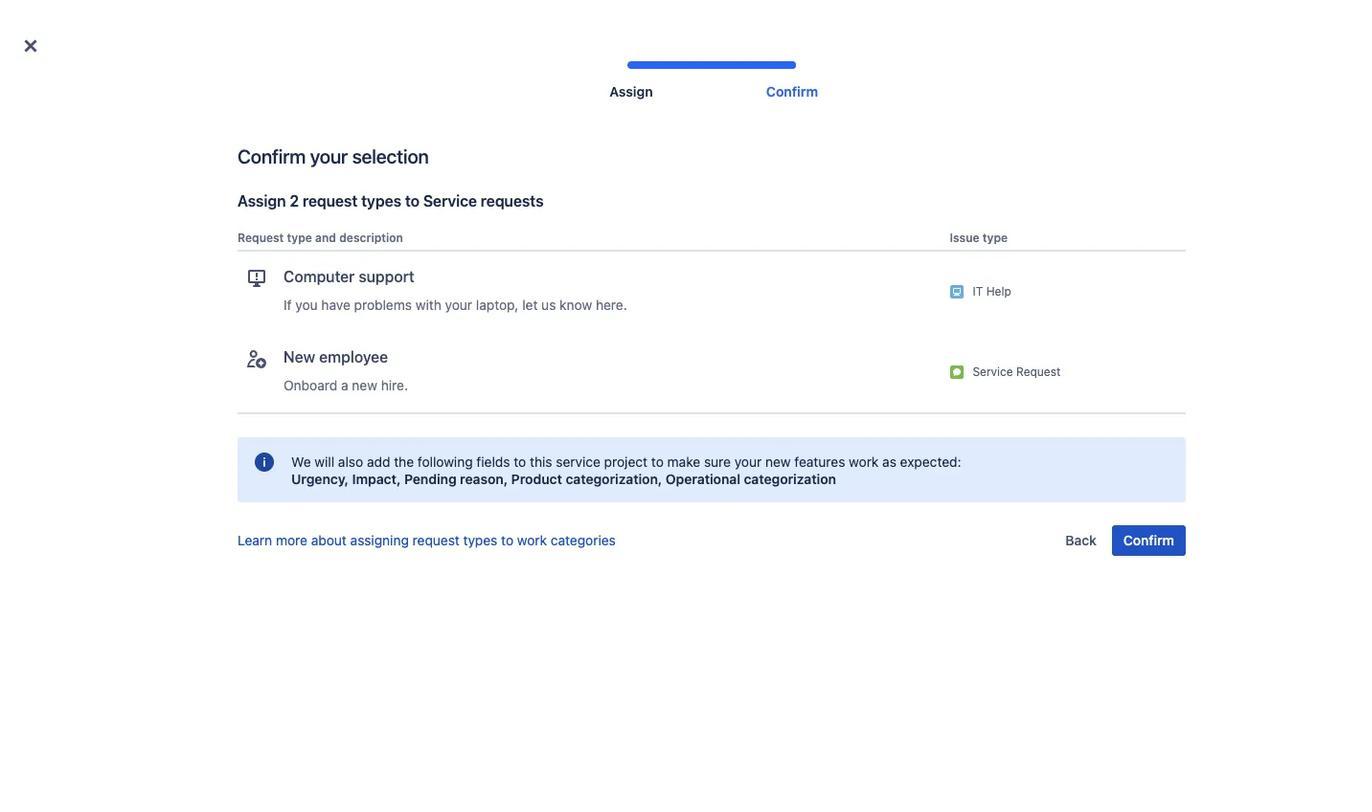 Task type: vqa. For each thing, say whether or not it's contained in the screenshot.
2 at the top left
yes



Task type: locate. For each thing, give the bounding box(es) containing it.
editing
[[655, 173, 697, 190]]

will right these
[[693, 154, 713, 171]]

1 type from the left
[[287, 231, 312, 245]]

include:
[[950, 442, 999, 458]]

request
[[238, 231, 284, 245], [1016, 365, 1061, 379]]

1 horizontal spatial request
[[1016, 365, 1061, 379]]

more inside confirm your selection "dialog"
[[276, 533, 307, 549]]

1 horizontal spatial project
[[604, 454, 648, 470]]

learn
[[656, 480, 691, 497], [238, 533, 272, 549]]

1 horizontal spatial laptop,
[[648, 461, 691, 478]]

0 vertical spatial request
[[238, 231, 284, 245]]

for left make
[[642, 442, 659, 458]]

new left hire.
[[352, 378, 377, 394]]

0 vertical spatial or
[[626, 442, 639, 458]]

0 vertical spatial more
[[694, 480, 726, 497]]

type left and
[[287, 231, 312, 245]]

request inside customize the types of service requests your project will use. these will appear in your project navigation under ' make these request types available in your customer portal by editing your
[[343, 173, 390, 190]]

1 horizontal spatial service
[[574, 423, 620, 439]]

0 vertical spatial confirm
[[766, 83, 818, 100]]

2 horizontal spatial confirm
[[1123, 533, 1174, 549]]

more
[[694, 480, 726, 497], [276, 533, 307, 549]]

0 horizontal spatial the
[[337, 154, 357, 171]]

support
[[359, 268, 414, 286]]

2
[[290, 193, 299, 210]]

will up urgency,
[[315, 454, 334, 470]]

assign up use.
[[609, 83, 653, 100]]

2 vertical spatial service
[[574, 423, 620, 439]]

1 vertical spatial more
[[276, 533, 307, 549]]

2 vertical spatial confirm
[[1123, 533, 1174, 549]]

0 vertical spatial a
[[341, 378, 348, 394]]

0 vertical spatial service
[[415, 154, 460, 171]]

a inside confirm your selection "dialog"
[[341, 378, 348, 394]]

a down the new employee
[[341, 378, 348, 394]]

learn more about assigning request types to work categories link
[[238, 533, 616, 549]]

project left the navigation
[[809, 154, 852, 171]]

confirm inside progress element
[[766, 83, 818, 100]]

types up how on the right bottom of the page
[[874, 442, 908, 458]]

service
[[423, 193, 477, 210], [973, 365, 1013, 379], [574, 423, 620, 439]]

0 horizontal spatial need
[[574, 461, 605, 478]]

us
[[541, 297, 556, 313]]

the up these
[[337, 154, 357, 171]]

1 horizontal spatial access
[[948, 461, 991, 478]]

2 type from the left
[[983, 231, 1008, 245]]

i down something
[[694, 461, 698, 478]]

1 horizontal spatial service
[[556, 454, 600, 470]]

in right available
[[489, 173, 500, 190]]

0 horizontal spatial confirm
[[238, 146, 306, 168]]

0 horizontal spatial more
[[276, 533, 307, 549]]

1 horizontal spatial assign
[[609, 83, 653, 100]]

request up assign 2 request types to             service requests on the top of the page
[[343, 173, 390, 190]]

more down the sure
[[694, 480, 726, 497]]

service inside service requests are user requests for information, access to a service, or for something new. common request types might include: i need a new laptop, i need to reset my password, or how do i access my account?
[[574, 423, 620, 439]]

here.
[[596, 297, 627, 313]]

the right add
[[394, 454, 414, 470]]

work left categories
[[517, 533, 547, 549]]

1 horizontal spatial my
[[787, 461, 805, 478]]

0 horizontal spatial my
[[574, 480, 592, 497]]

reset
[[752, 461, 783, 478]]

have
[[321, 297, 350, 313]]

access up might
[[891, 423, 934, 439]]

confirm
[[766, 83, 818, 100], [238, 146, 306, 168], [1123, 533, 1174, 549]]

laptop, down something
[[648, 461, 691, 478]]

about inside confirm your selection "dialog"
[[311, 533, 347, 549]]

categories
[[551, 533, 616, 549]]

1 vertical spatial assign
[[238, 193, 286, 210]]

new up categorization
[[765, 454, 791, 470]]

1 horizontal spatial more
[[694, 480, 726, 497]]

if you have problems with your laptop, let us know here.
[[284, 297, 627, 313]]

new inside 'we will also add the following fields to this service project to make sure your new features work as expected: urgency, impact, pending reason, product categorization, operational categorization'
[[765, 454, 791, 470]]

types up description
[[361, 193, 401, 210]]

0 horizontal spatial work
[[517, 533, 547, 549]]

0 vertical spatial work
[[849, 454, 879, 470]]

1 vertical spatial service
[[556, 454, 600, 470]]

project up categorization,
[[604, 454, 648, 470]]

learn inside confirm your selection "dialog"
[[238, 533, 272, 549]]

in right appear
[[764, 154, 774, 171]]

1 vertical spatial learn
[[238, 533, 272, 549]]

1 vertical spatial work
[[517, 533, 547, 549]]

i right do
[[941, 461, 944, 478]]

common
[[764, 442, 819, 458]]

1 horizontal spatial type
[[983, 231, 1008, 245]]

1 horizontal spatial or
[[876, 461, 889, 478]]

a up 'include:'
[[953, 423, 961, 439]]

learn more about assigning request types to work categories
[[238, 533, 616, 549]]

requests inside confirm your selection "dialog"
[[481, 193, 544, 210]]

group
[[8, 380, 222, 432]]

access
[[891, 423, 934, 439], [948, 461, 991, 478]]

more down urgency,
[[276, 533, 307, 549]]

0 horizontal spatial laptop,
[[476, 297, 519, 313]]

will
[[599, 154, 619, 171], [693, 154, 713, 171], [315, 454, 334, 470]]

requests inside customize the types of service requests your project will use. these will appear in your project navigation under ' make these request types available in your customer portal by editing your
[[463, 154, 517, 171]]

0 horizontal spatial service
[[423, 193, 477, 210]]

1 vertical spatial the
[[394, 454, 414, 470]]

or right service,
[[626, 442, 639, 458]]

0 vertical spatial the
[[337, 154, 357, 171]]

access down 'include:'
[[948, 461, 991, 478]]

1 vertical spatial confirm
[[238, 146, 306, 168]]

1 vertical spatial service
[[973, 365, 1013, 379]]

2 horizontal spatial new
[[765, 454, 791, 470]]

fields
[[476, 454, 510, 470]]

for up "common"
[[792, 423, 809, 439]]

under
[[923, 154, 959, 171]]

2 horizontal spatial project
[[809, 154, 852, 171]]

1 horizontal spatial the
[[394, 454, 414, 470]]

1 horizontal spatial learn
[[656, 480, 691, 497]]

request right assigning at the left
[[412, 533, 460, 549]]

type right "issue"
[[983, 231, 1008, 245]]

use.
[[622, 154, 648, 171]]

project up customer
[[551, 154, 595, 171]]

request down information,
[[823, 442, 870, 458]]

1 vertical spatial access
[[948, 461, 991, 478]]

laptop,
[[476, 297, 519, 313], [648, 461, 691, 478]]

in
[[764, 154, 774, 171], [489, 173, 500, 190]]

assign for assign link
[[609, 83, 653, 100]]

project
[[551, 154, 595, 171], [809, 154, 852, 171], [604, 454, 648, 470]]

1 horizontal spatial for
[[792, 423, 809, 439]]

service for service request
[[973, 365, 1013, 379]]

0 vertical spatial laptop,
[[476, 297, 519, 313]]

1 horizontal spatial will
[[599, 154, 619, 171]]

requests down customer
[[481, 193, 544, 210]]

about left assigning at the left
[[311, 533, 347, 549]]

assign inside progress element
[[609, 83, 653, 100]]

password,
[[809, 461, 872, 478]]

how
[[892, 461, 918, 478]]

let
[[522, 297, 538, 313]]

new up "account?"
[[619, 461, 645, 478]]

your left customer
[[503, 173, 531, 190]]

my
[[787, 461, 805, 478], [574, 480, 592, 497]]

more for learn more about request types .
[[694, 480, 726, 497]]

i
[[1003, 442, 1006, 458], [694, 461, 698, 478], [941, 461, 944, 478]]

work
[[849, 454, 879, 470], [517, 533, 547, 549]]

0 horizontal spatial learn
[[238, 533, 272, 549]]

request inside service requests are user requests for information, access to a service, or for something new. common request types might include: i need a new laptop, i need to reset my password, or how do i access my account?
[[823, 442, 870, 458]]

a
[[341, 378, 348, 394], [953, 423, 961, 439], [608, 461, 615, 478]]

2 horizontal spatial a
[[953, 423, 961, 439]]

0 horizontal spatial a
[[341, 378, 348, 394]]

description
[[339, 231, 403, 245]]

service request
[[973, 365, 1061, 379]]

a up "account?"
[[608, 461, 615, 478]]

0 horizontal spatial project
[[551, 154, 595, 171]]

1 horizontal spatial in
[[764, 154, 774, 171]]

assigning
[[350, 533, 409, 549]]

this
[[530, 454, 552, 470]]

my down "common"
[[787, 461, 805, 478]]

0 horizontal spatial i
[[694, 461, 698, 478]]

service inside customize the types of service requests your project will use. these will appear in your project navigation under ' make these request types available in your customer portal by editing your
[[415, 154, 460, 171]]

0 vertical spatial access
[[891, 423, 934, 439]]

1 vertical spatial for
[[642, 442, 659, 458]]

1 vertical spatial about
[[311, 533, 347, 549]]

about down the reset
[[730, 480, 765, 497]]

need down service,
[[574, 461, 605, 478]]

assign down make
[[238, 193, 286, 210]]

to left make
[[651, 454, 664, 470]]

learn for learn more about request types .
[[656, 480, 691, 497]]

service down available
[[423, 193, 477, 210]]

0 horizontal spatial or
[[626, 442, 639, 458]]

to down new.
[[736, 461, 748, 478]]

0 horizontal spatial access
[[891, 423, 934, 439]]

will up portal
[[599, 154, 619, 171]]

assign
[[609, 83, 653, 100], [238, 193, 286, 210]]

1 vertical spatial my
[[574, 480, 592, 497]]

'
[[963, 154, 967, 171]]

0 horizontal spatial type
[[287, 231, 312, 245]]

issue type
[[950, 231, 1008, 245]]

for
[[792, 423, 809, 439], [642, 442, 659, 458]]

i right 'include:'
[[1003, 442, 1006, 458]]

service right this on the left of page
[[556, 454, 600, 470]]

service up available
[[415, 154, 460, 171]]

0 vertical spatial about
[[730, 480, 765, 497]]

request
[[343, 173, 390, 190], [302, 193, 358, 210], [823, 442, 870, 458], [769, 480, 816, 497], [412, 533, 460, 549]]

1 vertical spatial in
[[489, 173, 500, 190]]

your inside 'we will also add the following fields to this service project to make sure your new features work as expected: urgency, impact, pending reason, product categorization, operational categorization'
[[734, 454, 762, 470]]

laptop, left let at the left of the page
[[476, 297, 519, 313]]

work inside 'we will also add the following fields to this service project to make sure your new features work as expected: urgency, impact, pending reason, product categorization, operational categorization'
[[849, 454, 879, 470]]

to
[[405, 193, 420, 210], [937, 423, 950, 439], [514, 454, 526, 470], [651, 454, 664, 470], [736, 461, 748, 478], [501, 533, 514, 549]]

0 horizontal spatial service
[[415, 154, 460, 171]]

the
[[337, 154, 357, 171], [394, 454, 414, 470]]

0 horizontal spatial about
[[311, 533, 347, 549]]

0 vertical spatial learn
[[656, 480, 691, 497]]

0 horizontal spatial will
[[315, 454, 334, 470]]

service up 'include:'
[[973, 365, 1013, 379]]

need
[[574, 461, 605, 478], [702, 461, 732, 478]]

1 vertical spatial or
[[876, 461, 889, 478]]

1 horizontal spatial confirm
[[766, 83, 818, 100]]

banner
[[0, 0, 1362, 54]]

2 horizontal spatial service
[[973, 365, 1013, 379]]

1 horizontal spatial need
[[702, 461, 732, 478]]

2 need from the left
[[702, 461, 732, 478]]

with
[[415, 297, 441, 313]]

2 vertical spatial a
[[608, 461, 615, 478]]

your up "learn more about request types" link
[[734, 454, 762, 470]]

need down something
[[702, 461, 732, 478]]

service
[[415, 154, 460, 171], [556, 454, 600, 470]]

0 vertical spatial service
[[423, 193, 477, 210]]

confirm button
[[1112, 526, 1186, 557]]

0 vertical spatial assign
[[609, 83, 653, 100]]

0 horizontal spatial assign
[[238, 193, 286, 210]]

work left as
[[849, 454, 879, 470]]

my left "account?"
[[574, 480, 592, 497]]

problems
[[354, 297, 412, 313]]

service for service requests are user requests for information, access to a service, or for something new. common request types might include: i need a new laptop, i need to reset my password, or how do i access my account?
[[574, 423, 620, 439]]

requests up available
[[463, 154, 517, 171]]

1 horizontal spatial new
[[619, 461, 645, 478]]

the inside customize the types of service requests your project will use. these will appear in your project navigation under ' make these request types available in your customer portal by editing your
[[337, 154, 357, 171]]

service up service,
[[574, 423, 620, 439]]

we will also add the following fields to this service project to make sure your new features work as expected: urgency, impact, pending reason, product categorization, operational categorization
[[291, 454, 961, 488]]

1 horizontal spatial work
[[849, 454, 879, 470]]

1 vertical spatial laptop,
[[648, 461, 691, 478]]

it
[[973, 285, 983, 299]]

1 horizontal spatial about
[[730, 480, 765, 497]]

your
[[310, 146, 348, 168], [521, 154, 548, 171], [778, 154, 805, 171], [503, 173, 531, 190], [701, 173, 728, 190], [445, 297, 472, 313], [734, 454, 762, 470]]

more for learn more about assigning request types to work categories
[[276, 533, 307, 549]]

assign for assign 2 request types to             service requests
[[238, 193, 286, 210]]

request down these
[[302, 193, 358, 210]]

if
[[284, 297, 292, 313]]

or left how on the right bottom of the page
[[876, 461, 889, 478]]

make
[[268, 173, 301, 190]]

your up these
[[310, 146, 348, 168]]

request type and description
[[238, 231, 403, 245]]

and
[[315, 231, 336, 245]]

appear
[[717, 154, 760, 171]]

1 horizontal spatial i
[[941, 461, 944, 478]]

the inside 'we will also add the following fields to this service project to make sure your new features work as expected: urgency, impact, pending reason, product categorization, operational categorization'
[[394, 454, 414, 470]]

1 vertical spatial request
[[1016, 365, 1061, 379]]

new
[[352, 378, 377, 394], [765, 454, 791, 470], [619, 461, 645, 478]]



Task type: describe. For each thing, give the bounding box(es) containing it.
new.
[[732, 442, 760, 458]]

impact,
[[352, 471, 401, 488]]

know
[[560, 297, 592, 313]]

do
[[921, 461, 937, 478]]

assign 2 request types to             service requests
[[238, 193, 544, 210]]

employee
[[319, 349, 388, 366]]

back
[[1065, 533, 1097, 549]]

your right with
[[445, 297, 472, 313]]

requests up new.
[[735, 423, 789, 439]]

0 horizontal spatial new
[[352, 378, 377, 394]]

onboard a new hire.
[[284, 378, 408, 394]]

about for assigning
[[311, 533, 347, 549]]

confirm inside confirm button
[[1123, 533, 1174, 549]]

service requests are user requests for information, access to a service, or for something new. common request types might include: i need a new laptop, i need to reset my password, or how do i access my account?
[[574, 423, 1006, 497]]

selection
[[352, 146, 429, 168]]

0 horizontal spatial for
[[642, 442, 659, 458]]

will inside 'we will also add the following fields to this service project to make sure your new features work as expected: urgency, impact, pending reason, product categorization, operational categorization'
[[315, 454, 334, 470]]

project inside 'we will also add the following fields to this service project to make sure your new features work as expected: urgency, impact, pending reason, product categorization, operational categorization'
[[604, 454, 648, 470]]

0 horizontal spatial request
[[238, 231, 284, 245]]

progress element
[[558, 61, 865, 100]]

1 horizontal spatial a
[[608, 461, 615, 478]]

it help
[[973, 285, 1011, 299]]

types down of on the top of the page
[[394, 173, 428, 190]]

categorization
[[744, 471, 836, 488]]

make
[[667, 454, 700, 470]]

also
[[338, 454, 363, 470]]

these
[[305, 173, 339, 190]]

issue
[[950, 231, 979, 245]]

to left this on the left of page
[[514, 454, 526, 470]]

2 horizontal spatial will
[[693, 154, 713, 171]]

you
[[295, 297, 318, 313]]

computer
[[284, 268, 355, 286]]

0 vertical spatial in
[[764, 154, 774, 171]]

your down appear
[[701, 173, 728, 190]]

help
[[986, 285, 1011, 299]]

operational
[[666, 471, 740, 488]]

by
[[636, 173, 651, 190]]

sure
[[704, 454, 731, 470]]

computer support link
[[245, 267, 414, 290]]

new employee link
[[245, 348, 388, 371]]

as
[[882, 454, 896, 470]]

.
[[854, 480, 858, 497]]

about for request
[[730, 480, 765, 497]]

reason,
[[460, 471, 508, 488]]

service,
[[574, 442, 622, 458]]

learn more about request types link
[[656, 480, 854, 497]]

product
[[511, 471, 562, 488]]

we
[[291, 454, 311, 470]]

assign link
[[609, 83, 653, 100]]

your right appear
[[778, 154, 805, 171]]

types down password,
[[819, 480, 854, 497]]

new inside service requests are user requests for information, access to a service, or for something new. common request types might include: i need a new laptop, i need to reset my password, or how do i access my account?
[[619, 461, 645, 478]]

1 need from the left
[[574, 461, 605, 478]]

your up customer
[[521, 154, 548, 171]]

types left of on the top of the page
[[361, 154, 395, 171]]

something
[[663, 442, 728, 458]]

portal
[[596, 173, 632, 190]]

categorization,
[[566, 471, 662, 488]]

following
[[418, 454, 473, 470]]

information,
[[813, 423, 887, 439]]

laptop, inside confirm your selection "dialog"
[[476, 297, 519, 313]]

navigation
[[856, 154, 920, 171]]

0 vertical spatial for
[[792, 423, 809, 439]]

learn more about request types .
[[656, 480, 858, 497]]

are
[[681, 423, 700, 439]]

0 horizontal spatial in
[[489, 173, 500, 190]]

onboard
[[284, 378, 337, 394]]

of
[[399, 154, 411, 171]]

new
[[284, 349, 315, 366]]

computer support
[[284, 268, 414, 286]]

to up might
[[937, 423, 950, 439]]

customize the types of service requests your project will use. these will appear in your project navigation under ' make these request types available in your customer portal by editing your
[[268, 154, 967, 190]]

confirm your selection dialog
[[0, 0, 1362, 797]]

features
[[794, 454, 845, 470]]

customer
[[534, 173, 593, 190]]

laptop, inside service requests are user requests for information, access to a service, or for something new. common request types might include: i need a new laptop, i need to reset my password, or how do i access my account?
[[648, 461, 691, 478]]

request down the reset
[[769, 480, 816, 497]]

expected:
[[900, 454, 961, 470]]

these
[[652, 154, 690, 171]]

to down reason,
[[501, 533, 514, 549]]

add
[[367, 454, 390, 470]]

type for request
[[287, 231, 312, 245]]

hire.
[[381, 378, 408, 394]]

to down of on the top of the page
[[405, 193, 420, 210]]

urgency,
[[291, 471, 349, 488]]

might
[[912, 442, 947, 458]]

type for issue
[[983, 231, 1008, 245]]

1 vertical spatial a
[[953, 423, 961, 439]]

Search field
[[998, 11, 1190, 42]]

account?
[[596, 480, 652, 497]]

service inside 'we will also add the following fields to this service project to make sure your new features work as expected: urgency, impact, pending reason, product categorization, operational categorization'
[[556, 454, 600, 470]]

available
[[432, 173, 485, 190]]

0 vertical spatial my
[[787, 461, 805, 478]]

types inside service requests are user requests for information, access to a service, or for something new. common request types might include: i need a new laptop, i need to reset my password, or how do i access my account?
[[874, 442, 908, 458]]

customize
[[268, 154, 334, 171]]

2 horizontal spatial i
[[1003, 442, 1006, 458]]

new employee
[[284, 349, 388, 366]]

confirm your selection
[[238, 146, 429, 168]]

types down reason,
[[463, 533, 497, 549]]

requests left 'are'
[[623, 423, 677, 439]]

back button
[[1054, 526, 1108, 557]]

learn for learn more about assigning request types to work categories
[[238, 533, 272, 549]]

user
[[704, 423, 731, 439]]

pending
[[404, 471, 457, 488]]



